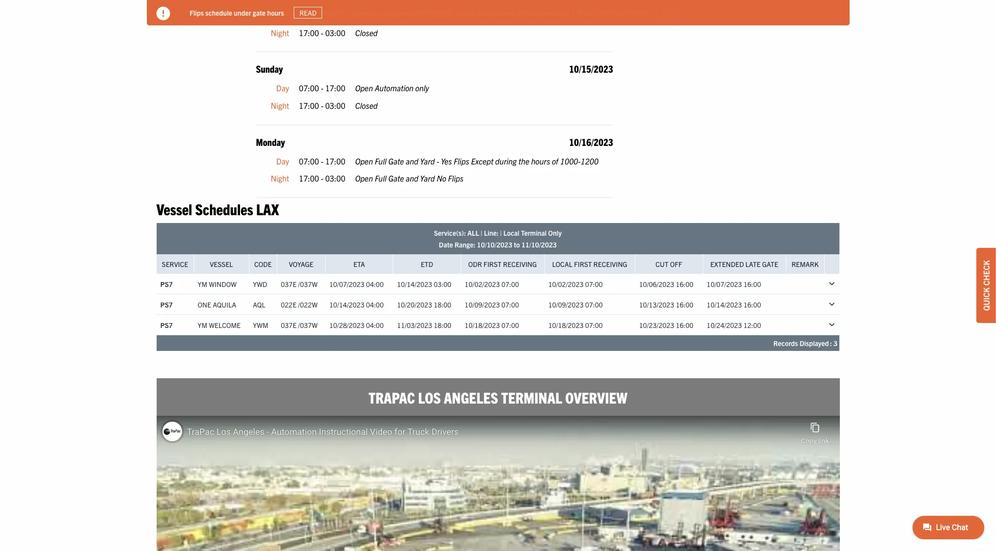 Task type: vqa. For each thing, say whether or not it's contained in the screenshot.


Task type: locate. For each thing, give the bounding box(es) containing it.
0 vertical spatial and
[[406, 156, 418, 166]]

1 full from the top
[[375, 156, 387, 166]]

to
[[514, 240, 520, 249]]

10/10/2023
[[477, 240, 512, 249]]

3 04:00 from the top
[[366, 321, 384, 329]]

2 07:00 - 17:00 from the top
[[299, 83, 345, 93]]

2 10/02/2023 from the left
[[548, 280, 584, 288]]

0 horizontal spatial 10/14/2023
[[329, 300, 365, 309]]

10/09/2023 07:00 down the local first receiving
[[548, 300, 603, 309]]

0 horizontal spatial 10/09/2023
[[465, 300, 500, 309]]

hours right gate at the top left of page
[[267, 8, 284, 17]]

ywd
[[253, 280, 267, 288]]

3 17:00 - 03:00 from the top
[[299, 173, 345, 183]]

1 ym from the top
[[198, 280, 207, 288]]

1 /037w from the top
[[298, 280, 318, 288]]

10/07/2023 16:00
[[707, 280, 761, 288]]

2 18:00 from the top
[[434, 321, 451, 329]]

10/02/2023
[[465, 280, 500, 288], [548, 280, 584, 288]]

local up to
[[503, 229, 520, 237]]

16:00
[[676, 280, 694, 288], [744, 280, 761, 288], [676, 300, 694, 309], [744, 300, 761, 309], [676, 321, 694, 329]]

0 horizontal spatial 10/18/2023
[[465, 321, 500, 329]]

1 vertical spatial local
[[552, 260, 573, 269]]

1 10/07/2023 from the left
[[329, 280, 365, 288]]

10/14/2023 up the 10/24/2023
[[707, 300, 742, 309]]

10/06/2023
[[639, 280, 674, 288]]

1000-
[[560, 156, 581, 166]]

1 vertical spatial yard
[[420, 173, 435, 183]]

2 horizontal spatial 10/14/2023
[[707, 300, 742, 309]]

2 vertical spatial gate
[[762, 260, 778, 269]]

0 vertical spatial 037e    /037w
[[281, 280, 318, 288]]

10/07/2023
[[329, 280, 365, 288], [707, 280, 742, 288]]

night up sunday
[[271, 28, 289, 37]]

1 07:00 - 17:00 from the top
[[299, 10, 345, 20]]

2 ym from the top
[[198, 321, 207, 329]]

2 receiving from the left
[[594, 260, 627, 269]]

10/18/2023
[[465, 321, 500, 329], [548, 321, 584, 329]]

10/13/2023 16:00
[[639, 300, 694, 309]]

1 vertical spatial 037e    /037w
[[281, 321, 318, 329]]

16:00 down late
[[744, 280, 761, 288]]

0 horizontal spatial first
[[484, 260, 502, 269]]

night
[[271, 28, 289, 37], [271, 101, 289, 110], [271, 173, 289, 183]]

18:00 down 10/14/2023 03:00
[[434, 300, 451, 309]]

0 vertical spatial vessel
[[156, 199, 192, 218]]

10/14/2023 03:00
[[397, 280, 451, 288]]

037e    /037w down "voyage"
[[281, 280, 318, 288]]

10/14/2023 04:00
[[329, 300, 384, 309]]

18:00
[[434, 300, 451, 309], [434, 321, 451, 329]]

037e
[[281, 280, 297, 288], [281, 321, 297, 329]]

1 horizontal spatial 10/02/2023 07:00
[[548, 280, 603, 288]]

2 full from the top
[[375, 173, 387, 183]]

04:00 down 10/14/2023 04:00
[[366, 321, 384, 329]]

/037w up /022w
[[298, 280, 318, 288]]

local
[[503, 229, 520, 237], [552, 260, 573, 269]]

1 037e    /037w from the top
[[281, 280, 318, 288]]

10/02/2023 07:00 down the local first receiving
[[548, 280, 603, 288]]

037e for ywd
[[281, 280, 297, 288]]

1 horizontal spatial 10/09/2023 07:00
[[548, 300, 603, 309]]

ym left window
[[198, 280, 207, 288]]

037e    /037w
[[281, 280, 318, 288], [281, 321, 318, 329]]

1 037e from the top
[[281, 280, 297, 288]]

night for monday
[[271, 173, 289, 183]]

gate up the open full gate and yard no flips
[[388, 156, 404, 166]]

1 yard from the top
[[420, 156, 435, 166]]

first for local
[[574, 260, 592, 269]]

0 horizontal spatial local
[[503, 229, 520, 237]]

037e up 022e
[[281, 280, 297, 288]]

2 open from the top
[[355, 83, 373, 93]]

10/16/2023
[[569, 135, 613, 148]]

0 horizontal spatial hours
[[267, 8, 284, 17]]

| right "all" at the left
[[481, 229, 482, 237]]

07:00 - 17:00
[[299, 10, 345, 20], [299, 83, 345, 93], [299, 156, 345, 166]]

12:00
[[744, 321, 761, 329]]

/037w
[[298, 280, 318, 288], [298, 321, 318, 329]]

day down monday
[[276, 156, 289, 166]]

yard left no on the top of page
[[420, 173, 435, 183]]

1 vertical spatial full
[[375, 173, 387, 183]]

1 horizontal spatial 10/18/2023
[[548, 321, 584, 329]]

and left no on the top of page
[[406, 173, 418, 183]]

records
[[774, 339, 798, 348]]

and up the open full gate and yard no flips
[[406, 156, 418, 166]]

0 vertical spatial night
[[271, 28, 289, 37]]

0 vertical spatial 18:00
[[434, 300, 451, 309]]

1 horizontal spatial 10/09/2023
[[548, 300, 584, 309]]

1 vertical spatial gate
[[388, 173, 404, 183]]

0 vertical spatial day
[[276, 10, 289, 20]]

10/07/2023 for 10/07/2023 16:00
[[707, 280, 742, 288]]

1 vertical spatial ps7
[[160, 300, 173, 309]]

etd
[[421, 260, 433, 269]]

10/02/2023 07:00 down odr first receiving
[[465, 280, 519, 288]]

1 vertical spatial closed
[[355, 101, 378, 110]]

day for monday
[[276, 156, 289, 166]]

1 receiving from the left
[[503, 260, 537, 269]]

local inside service(s): all | line: | local terminal only date range: 10/10/2023 to 11/10/2023
[[503, 229, 520, 237]]

full for open full gate and yard no flips
[[375, 173, 387, 183]]

vessel for vessel schedules lax
[[156, 199, 192, 218]]

vessel for vessel
[[210, 260, 233, 269]]

1 horizontal spatial 10/18/2023 07:00
[[548, 321, 603, 329]]

2 vertical spatial ps7
[[160, 321, 173, 329]]

ps7 for one aquila
[[160, 300, 173, 309]]

late
[[746, 260, 761, 269]]

yard for no
[[420, 173, 435, 183]]

2 night from the top
[[271, 101, 289, 110]]

10/14/2023 for 10/14/2023 03:00
[[397, 280, 432, 288]]

1 horizontal spatial receiving
[[594, 260, 627, 269]]

17:00 - 03:00 for sunday
[[299, 101, 345, 110]]

first
[[484, 260, 502, 269], [574, 260, 592, 269]]

0 vertical spatial yard
[[420, 156, 435, 166]]

3 ps7 from the top
[[160, 321, 173, 329]]

1 vertical spatial day
[[276, 83, 289, 93]]

ywm
[[253, 321, 268, 329]]

10/14/2023 up 10/28/2023
[[329, 300, 365, 309]]

04:00 up 10/28/2023 04:00
[[366, 300, 384, 309]]

0 horizontal spatial 10/02/2023 07:00
[[465, 280, 519, 288]]

2 10/07/2023 from the left
[[707, 280, 742, 288]]

yard left the 'yes' at the left
[[420, 156, 435, 166]]

1 vertical spatial 18:00
[[434, 321, 451, 329]]

service(s):
[[434, 229, 466, 237]]

/037w down /022w
[[298, 321, 318, 329]]

and for no
[[406, 173, 418, 183]]

yard
[[420, 156, 435, 166], [420, 173, 435, 183]]

037e    /037w for 10/07/2023 04:00
[[281, 280, 318, 288]]

0 vertical spatial full
[[375, 156, 387, 166]]

open full gate and yard -  yes flips except during the hours of 1000-1200
[[355, 156, 599, 166]]

1 vertical spatial hours
[[531, 156, 550, 166]]

flips right the 'yes' at the left
[[454, 156, 469, 166]]

10/09/2023 07:00
[[465, 300, 519, 309], [548, 300, 603, 309]]

2 10/18/2023 from the left
[[548, 321, 584, 329]]

0 horizontal spatial 10/09/2023 07:00
[[465, 300, 519, 309]]

day
[[276, 10, 289, 20], [276, 83, 289, 93], [276, 156, 289, 166]]

schedules
[[195, 199, 253, 218]]

10/07/2023 down extended
[[707, 280, 742, 288]]

gate for -
[[388, 156, 404, 166]]

1 ps7 from the top
[[160, 280, 173, 288]]

1 10/02/2023 07:00 from the left
[[465, 280, 519, 288]]

0 vertical spatial local
[[503, 229, 520, 237]]

1 horizontal spatial 10/02/2023
[[548, 280, 584, 288]]

ps7 for ym welcome
[[160, 321, 173, 329]]

day down sunday
[[276, 83, 289, 93]]

0 vertical spatial closed
[[355, 28, 378, 37]]

closed
[[355, 28, 378, 37], [355, 101, 378, 110]]

1 horizontal spatial hours
[[531, 156, 550, 166]]

16:00 for 10/14/2023 16:00
[[744, 300, 761, 309]]

1 day from the top
[[276, 10, 289, 20]]

03:00
[[325, 28, 345, 37], [325, 101, 345, 110], [325, 173, 345, 183], [434, 280, 451, 288]]

los
[[418, 388, 441, 407]]

1 vertical spatial 037e
[[281, 321, 297, 329]]

022e
[[281, 300, 297, 309]]

0 vertical spatial automation
[[375, 10, 414, 20]]

18:00 down 10/20/2023 18:00
[[434, 321, 451, 329]]

1 automation from the top
[[375, 10, 414, 20]]

3 day from the top
[[276, 156, 289, 166]]

04:00 up 10/14/2023 04:00
[[366, 280, 384, 288]]

1 vertical spatial night
[[271, 101, 289, 110]]

flips left 'schedule' at the top left of the page
[[190, 8, 204, 17]]

1 vertical spatial 17:00 - 03:00
[[299, 101, 345, 110]]

1 vertical spatial and
[[406, 173, 418, 183]]

10/02/2023 07:00
[[465, 280, 519, 288], [548, 280, 603, 288]]

16:00 for 10/13/2023 16:00
[[676, 300, 694, 309]]

10/02/2023 down odr
[[465, 280, 500, 288]]

2 10/09/2023 07:00 from the left
[[548, 300, 603, 309]]

2 17:00 - 03:00 from the top
[[299, 101, 345, 110]]

1 horizontal spatial |
[[500, 229, 502, 237]]

3 night from the top
[[271, 173, 289, 183]]

2 closed from the top
[[355, 101, 378, 110]]

3
[[834, 339, 838, 348]]

16:00 for 10/23/2023 16:00
[[676, 321, 694, 329]]

open
[[355, 10, 373, 20], [355, 83, 373, 93], [355, 156, 373, 166], [355, 173, 373, 183]]

0 vertical spatial terminal
[[521, 229, 547, 237]]

07:00
[[299, 10, 319, 20], [299, 83, 319, 93], [299, 156, 319, 166], [502, 280, 519, 288], [585, 280, 603, 288], [502, 300, 519, 309], [585, 300, 603, 309], [502, 321, 519, 329], [585, 321, 603, 329]]

0 vertical spatial hours
[[267, 8, 284, 17]]

ym for ym window
[[198, 280, 207, 288]]

1 17:00 - 03:00 from the top
[[299, 28, 345, 37]]

04:00
[[366, 280, 384, 288], [366, 300, 384, 309], [366, 321, 384, 329]]

0 vertical spatial 037e
[[281, 280, 297, 288]]

off
[[670, 260, 683, 269]]

receiving for local first receiving
[[594, 260, 627, 269]]

trapac
[[369, 388, 415, 407]]

2 vertical spatial 17:00 - 03:00
[[299, 173, 345, 183]]

16:00 down the 10/13/2023 16:00
[[676, 321, 694, 329]]

10/07/2023 up 10/14/2023 04:00
[[329, 280, 365, 288]]

2 first from the left
[[574, 260, 592, 269]]

2 vertical spatial 04:00
[[366, 321, 384, 329]]

037e    /037w down 022e    /022w
[[281, 321, 318, 329]]

vessel schedules lax
[[156, 199, 279, 218]]

0 horizontal spatial |
[[481, 229, 482, 237]]

10/09/2023
[[465, 300, 500, 309], [548, 300, 584, 309]]

monday
[[256, 135, 285, 148]]

hours left of
[[531, 156, 550, 166]]

1 vertical spatial 04:00
[[366, 300, 384, 309]]

4 open from the top
[[355, 173, 373, 183]]

1 horizontal spatial first
[[574, 260, 592, 269]]

1 vertical spatial only
[[415, 83, 429, 93]]

0 horizontal spatial vessel
[[156, 199, 192, 218]]

|
[[481, 229, 482, 237], [500, 229, 502, 237]]

1 vertical spatial vessel
[[210, 260, 233, 269]]

0 vertical spatial ym
[[198, 280, 207, 288]]

2 037e    /037w from the top
[[281, 321, 318, 329]]

:
[[830, 339, 832, 348]]

2 automation from the top
[[375, 83, 414, 93]]

night up monday
[[271, 101, 289, 110]]

gate left no on the top of page
[[388, 173, 404, 183]]

2 vertical spatial 07:00 - 17:00
[[299, 156, 345, 166]]

receiving
[[503, 260, 537, 269], [594, 260, 627, 269]]

1 vertical spatial /037w
[[298, 321, 318, 329]]

1 18:00 from the top
[[434, 300, 451, 309]]

3 07:00 - 17:00 from the top
[[299, 156, 345, 166]]

0 vertical spatial gate
[[388, 156, 404, 166]]

0 horizontal spatial 10/18/2023 07:00
[[465, 321, 519, 329]]

2 vertical spatial night
[[271, 173, 289, 183]]

10/02/2023 down the local first receiving
[[548, 280, 584, 288]]

1 horizontal spatial 10/14/2023
[[397, 280, 432, 288]]

1 first from the left
[[484, 260, 502, 269]]

16:00 up the 12:00
[[744, 300, 761, 309]]

2 and from the top
[[406, 173, 418, 183]]

yard for -
[[420, 156, 435, 166]]

16:00 down off
[[676, 280, 694, 288]]

10/09/2023 down the local first receiving
[[548, 300, 584, 309]]

2 ps7 from the top
[[160, 300, 173, 309]]

18:00 for 11/03/2023 18:00
[[434, 321, 451, 329]]

automation
[[375, 10, 414, 20], [375, 83, 414, 93]]

04:00 for 10/28/2023 04:00
[[366, 321, 384, 329]]

1 vertical spatial 07:00 - 17:00
[[299, 83, 345, 93]]

1 04:00 from the top
[[366, 280, 384, 288]]

open full gate and yard no flips
[[355, 173, 464, 183]]

-
[[321, 10, 323, 20], [321, 28, 323, 37], [321, 83, 323, 93], [321, 101, 323, 110], [321, 156, 323, 166], [437, 156, 439, 166], [321, 173, 323, 183]]

18:00 for 10/20/2023 18:00
[[434, 300, 451, 309]]

open automation only
[[355, 10, 429, 20], [355, 83, 429, 93]]

| right line:
[[500, 229, 502, 237]]

1 horizontal spatial vessel
[[210, 260, 233, 269]]

0 vertical spatial only
[[415, 10, 429, 20]]

10/07/2023 04:00
[[329, 280, 384, 288]]

ps7
[[160, 280, 173, 288], [160, 300, 173, 309], [160, 321, 173, 329]]

1 vertical spatial open automation only
[[355, 83, 429, 93]]

0 horizontal spatial receiving
[[503, 260, 537, 269]]

flips schedule under gate hours
[[190, 8, 284, 17]]

1 vertical spatial automation
[[375, 83, 414, 93]]

1 and from the top
[[406, 156, 418, 166]]

0 vertical spatial ps7
[[160, 280, 173, 288]]

2 day from the top
[[276, 83, 289, 93]]

10/14/2023 up 10/20/2023
[[397, 280, 432, 288]]

2 yard from the top
[[420, 173, 435, 183]]

0 horizontal spatial 10/07/2023
[[329, 280, 365, 288]]

and
[[406, 156, 418, 166], [406, 173, 418, 183]]

0 vertical spatial 04:00
[[366, 280, 384, 288]]

/037w for 10/28/2023 04:00
[[298, 321, 318, 329]]

1 closed from the top
[[355, 28, 378, 37]]

1 open from the top
[[355, 10, 373, 20]]

flips right no on the top of page
[[448, 173, 464, 183]]

cut off
[[656, 260, 683, 269]]

0 vertical spatial /037w
[[298, 280, 318, 288]]

2 /037w from the top
[[298, 321, 318, 329]]

17:00 - 03:00
[[299, 28, 345, 37], [299, 101, 345, 110], [299, 173, 345, 183]]

037e down 022e
[[281, 321, 297, 329]]

10/09/2023 07:00 down odr first receiving
[[465, 300, 519, 309]]

ym for ym welcome
[[198, 321, 207, 329]]

0 vertical spatial 17:00 - 03:00
[[299, 28, 345, 37]]

2 04:00 from the top
[[366, 300, 384, 309]]

0 vertical spatial open automation only
[[355, 10, 429, 20]]

07:00 - 17:00 for monday
[[299, 156, 345, 166]]

2 037e from the top
[[281, 321, 297, 329]]

gate right late
[[762, 260, 778, 269]]

10/18/2023 07:00
[[465, 321, 519, 329], [548, 321, 603, 329]]

ym
[[198, 280, 207, 288], [198, 321, 207, 329]]

flips
[[190, 8, 204, 17], [454, 156, 469, 166], [448, 173, 464, 183]]

local down 11/10/2023
[[552, 260, 573, 269]]

1 horizontal spatial 10/07/2023
[[707, 280, 742, 288]]

ym down one
[[198, 321, 207, 329]]

10/09/2023 down odr
[[465, 300, 500, 309]]

16:00 down 10/06/2023 16:00
[[676, 300, 694, 309]]

1 vertical spatial ym
[[198, 321, 207, 329]]

0 vertical spatial 07:00 - 17:00
[[299, 10, 345, 20]]

0 horizontal spatial 10/02/2023
[[465, 280, 500, 288]]

022e    /022w
[[281, 300, 318, 309]]

2 vertical spatial day
[[276, 156, 289, 166]]

day right gate at the top left of page
[[276, 10, 289, 20]]

night up lax
[[271, 173, 289, 183]]



Task type: describe. For each thing, give the bounding box(es) containing it.
2 | from the left
[[500, 229, 502, 237]]

quick check link
[[977, 248, 996, 323]]

check
[[982, 260, 991, 285]]

day for sunday
[[276, 83, 289, 93]]

odr
[[468, 260, 482, 269]]

aquila
[[213, 300, 236, 309]]

1 vertical spatial terminal
[[501, 388, 562, 407]]

/037w for 10/07/2023 04:00
[[298, 280, 318, 288]]

first for odr
[[484, 260, 502, 269]]

extended
[[710, 260, 744, 269]]

yes
[[441, 156, 452, 166]]

ym welcome
[[198, 321, 241, 329]]

read
[[299, 8, 317, 17]]

ym window
[[198, 280, 237, 288]]

local first receiving
[[552, 260, 627, 269]]

2 only from the top
[[415, 83, 429, 93]]

10/14/2023 for 10/14/2023 04:00
[[329, 300, 365, 309]]

17:00 - 03:00 for monday
[[299, 173, 345, 183]]

date
[[439, 240, 453, 249]]

quick check
[[982, 260, 991, 311]]

aql
[[253, 300, 265, 309]]

the
[[519, 156, 529, 166]]

welcome
[[209, 321, 241, 329]]

11/03/2023 18:00
[[397, 321, 451, 329]]

1 10/09/2023 from the left
[[465, 300, 500, 309]]

10/20/2023 18:00
[[397, 300, 451, 309]]

ps7 for ym window
[[160, 280, 173, 288]]

1 open automation only from the top
[[355, 10, 429, 20]]

3 open from the top
[[355, 156, 373, 166]]

10/28/2023 04:00
[[329, 321, 384, 329]]

night for sunday
[[271, 101, 289, 110]]

1 10/18/2023 from the left
[[465, 321, 500, 329]]

2 10/02/2023 07:00 from the left
[[548, 280, 603, 288]]

1 vertical spatial flips
[[454, 156, 469, 166]]

trapac los angeles terminal overview
[[369, 388, 628, 407]]

remark
[[792, 260, 819, 269]]

10/24/2023 12:00
[[707, 321, 761, 329]]

cut
[[656, 260, 669, 269]]

1 only from the top
[[415, 10, 429, 20]]

service(s): all | line: | local terminal only date range: 10/10/2023 to 11/10/2023
[[434, 229, 562, 249]]

one
[[198, 300, 211, 309]]

full for open full gate and yard -  yes flips except during the hours of 1000-1200
[[375, 156, 387, 166]]

terminal inside service(s): all | line: | local terminal only date range: 10/10/2023 to 11/10/2023
[[521, 229, 547, 237]]

one aquila
[[198, 300, 236, 309]]

2 vertical spatial flips
[[448, 173, 464, 183]]

odr first receiving
[[468, 260, 537, 269]]

10/14/2023 16:00
[[707, 300, 761, 309]]

1 10/18/2023 07:00 from the left
[[465, 321, 519, 329]]

of
[[552, 156, 558, 166]]

10/20/2023
[[397, 300, 432, 309]]

10/06/2023 16:00
[[639, 280, 694, 288]]

1 10/02/2023 from the left
[[465, 280, 500, 288]]

10/07/2023 for 10/07/2023 04:00
[[329, 280, 365, 288]]

1 10/09/2023 07:00 from the left
[[465, 300, 519, 309]]

10/23/2023
[[639, 321, 674, 329]]

line:
[[484, 229, 499, 237]]

10/13/2023
[[639, 300, 674, 309]]

overview
[[565, 388, 628, 407]]

10/15/2023
[[569, 63, 613, 75]]

1 night from the top
[[271, 28, 289, 37]]

16:00 for 10/06/2023 16:00
[[676, 280, 694, 288]]

/022w
[[298, 300, 318, 309]]

2 open automation only from the top
[[355, 83, 429, 93]]

all
[[468, 229, 479, 237]]

1 | from the left
[[481, 229, 482, 237]]

lax
[[256, 199, 279, 218]]

10/23/2023 16:00
[[639, 321, 694, 329]]

no
[[437, 173, 446, 183]]

eta
[[354, 260, 365, 269]]

window
[[209, 280, 237, 288]]

10/14/2023 for 10/14/2023 16:00
[[707, 300, 742, 309]]

11/03/2023
[[397, 321, 432, 329]]

2 10/09/2023 from the left
[[548, 300, 584, 309]]

11/10/2023
[[522, 240, 557, 249]]

extended late gate
[[710, 260, 778, 269]]

2 10/18/2023 07:00 from the left
[[548, 321, 603, 329]]

code
[[254, 260, 272, 269]]

gate
[[253, 8, 266, 17]]

only
[[548, 229, 562, 237]]

range:
[[455, 240, 475, 249]]

under
[[234, 8, 251, 17]]

1 horizontal spatial local
[[552, 260, 573, 269]]

records displayed : 3
[[774, 339, 838, 348]]

sunday
[[256, 63, 283, 75]]

quick
[[982, 287, 991, 311]]

angeles
[[444, 388, 498, 407]]

04:00 for 10/07/2023 04:00
[[366, 280, 384, 288]]

displayed
[[800, 339, 829, 348]]

except
[[471, 156, 494, 166]]

04:00 for 10/14/2023 04:00
[[366, 300, 384, 309]]

037e for ywm
[[281, 321, 297, 329]]

schedule
[[205, 8, 232, 17]]

solid image
[[156, 7, 170, 21]]

10/24/2023
[[707, 321, 742, 329]]

gate for no
[[388, 173, 404, 183]]

1200
[[581, 156, 599, 166]]

0 vertical spatial flips
[[190, 8, 204, 17]]

037e    /037w for 10/28/2023 04:00
[[281, 321, 318, 329]]

07:00 - 17:00 for sunday
[[299, 83, 345, 93]]

service
[[162, 260, 188, 269]]

voyage
[[289, 260, 314, 269]]

during
[[495, 156, 517, 166]]

receiving for odr first receiving
[[503, 260, 537, 269]]

and for -
[[406, 156, 418, 166]]

10/28/2023
[[329, 321, 365, 329]]

16:00 for 10/07/2023 16:00
[[744, 280, 761, 288]]

read link
[[294, 7, 322, 19]]



